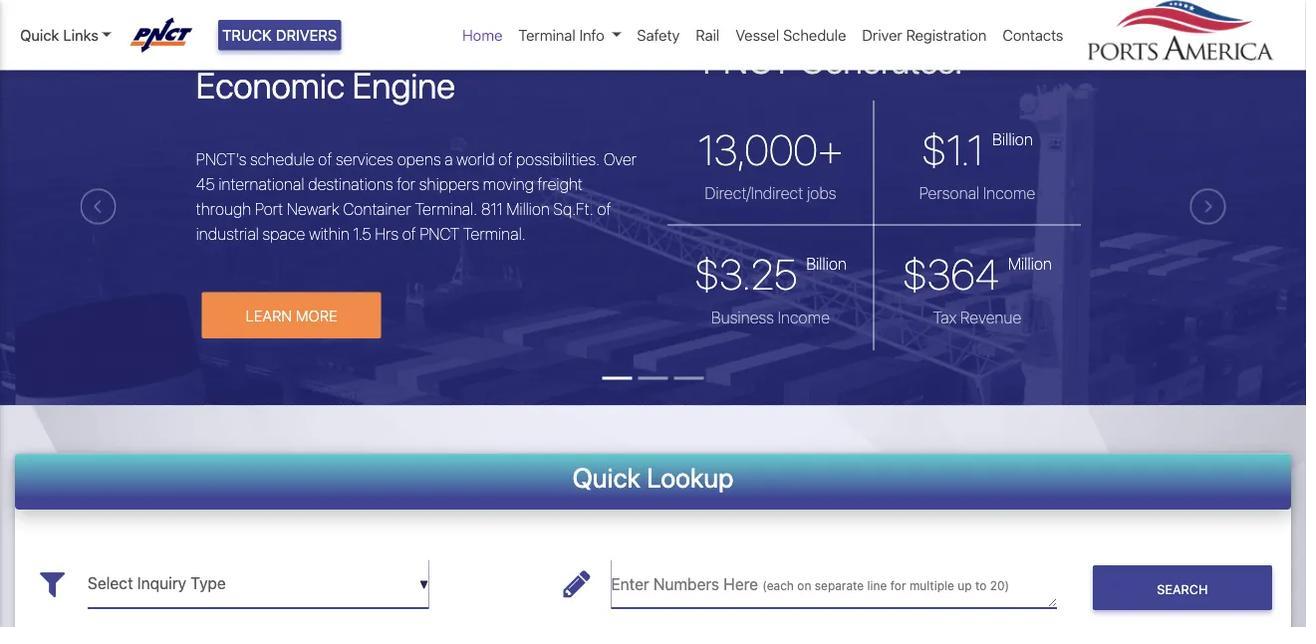 Task type: vqa. For each thing, say whether or not it's contained in the screenshot.
Contacts
yes



Task type: locate. For each thing, give the bounding box(es) containing it.
income
[[983, 184, 1035, 203], [778, 308, 830, 327]]

over
[[604, 150, 637, 169]]

quick links
[[20, 26, 99, 44]]

terminal. down 811
[[463, 225, 526, 244]]

search button
[[1093, 567, 1272, 612]]

learn
[[246, 307, 292, 325]]

1 horizontal spatial billion
[[993, 130, 1033, 149]]

alert
[[0, 0, 1306, 8]]

billion for $3.25
[[806, 255, 847, 274]]

vessel
[[736, 26, 779, 44]]

driver registration link
[[854, 16, 995, 54]]

driver
[[862, 26, 902, 44]]

tax revenue
[[933, 308, 1022, 327]]

pnct
[[703, 39, 792, 81], [420, 225, 459, 244]]

space
[[263, 225, 305, 244]]

truck
[[222, 26, 272, 44]]

opens
[[397, 150, 441, 169]]

line
[[867, 580, 887, 594]]

1 vertical spatial terminal.
[[463, 225, 526, 244]]

0 horizontal spatial income
[[778, 308, 830, 327]]

destinations
[[308, 175, 393, 194]]

terminal.
[[415, 200, 478, 219], [463, 225, 526, 244]]

billion inside $1.1 billion
[[993, 130, 1033, 149]]

income down $1.1 billion
[[983, 184, 1035, 203]]

0 horizontal spatial pnct
[[420, 225, 459, 244]]

within
[[309, 225, 350, 244]]

million up revenue
[[1008, 255, 1052, 274]]

13,000+ direct/indirect jobs
[[698, 125, 843, 203]]

billion
[[993, 130, 1033, 149], [806, 255, 847, 274]]

1 vertical spatial quick
[[572, 462, 641, 494]]

more
[[296, 307, 337, 325]]

0 horizontal spatial billion
[[806, 255, 847, 274]]

direct/indirect
[[705, 184, 803, 203]]

for right line
[[891, 580, 906, 594]]

0 vertical spatial billion
[[993, 130, 1033, 149]]

income for $1.1
[[983, 184, 1035, 203]]

0 horizontal spatial million
[[507, 200, 550, 219]]

jobs
[[807, 184, 837, 203]]

for
[[397, 175, 416, 194], [891, 580, 906, 594]]

0 horizontal spatial for
[[397, 175, 416, 194]]

0 horizontal spatial quick
[[20, 26, 59, 44]]

up
[[958, 580, 972, 594]]

engine
[[352, 64, 455, 107]]

quick for quick lookup
[[572, 462, 641, 494]]

$1.1
[[922, 125, 984, 174]]

billion down jobs
[[806, 255, 847, 274]]

1 vertical spatial for
[[891, 580, 906, 594]]

shippers
[[419, 175, 479, 194]]

billion right $1.1
[[993, 130, 1033, 149]]

20)
[[990, 580, 1009, 594]]

income down $3.25 billion
[[778, 308, 830, 327]]

0 vertical spatial million
[[507, 200, 550, 219]]

quick left links
[[20, 26, 59, 44]]

quick left lookup
[[572, 462, 641, 494]]

of up "moving"
[[498, 150, 512, 169]]

million inside pnct's schedule of services opens a world of possibilities.                                 over 45 international destinations for shippers moving freight through port newark container terminal.                                 811 million sq.ft. of industrial space within 1.5 hrs of pnct terminal.
[[507, 200, 550, 219]]

0 vertical spatial for
[[397, 175, 416, 194]]

newark
[[287, 200, 340, 219]]

1 vertical spatial million
[[1008, 255, 1052, 274]]

1 vertical spatial billion
[[806, 255, 847, 274]]

home
[[462, 26, 503, 44]]

1 vertical spatial pnct
[[420, 225, 459, 244]]

billion inside $3.25 billion
[[806, 255, 847, 274]]

for down 'opens' on the top of the page
[[397, 175, 416, 194]]

info
[[579, 26, 605, 44]]

quick
[[20, 26, 59, 44], [572, 462, 641, 494]]

0 vertical spatial quick
[[20, 26, 59, 44]]

billion for $1.1
[[993, 130, 1033, 149]]

multiple
[[910, 580, 954, 594]]

1 horizontal spatial income
[[983, 184, 1035, 203]]

registration
[[906, 26, 987, 44]]

None text field
[[88, 561, 429, 610], [611, 561, 1057, 610], [88, 561, 429, 610], [611, 561, 1057, 610]]

$364
[[903, 250, 999, 299]]

1 horizontal spatial quick
[[572, 462, 641, 494]]

0 vertical spatial income
[[983, 184, 1035, 203]]

a
[[445, 150, 453, 169]]

1 horizontal spatial million
[[1008, 255, 1052, 274]]

world
[[457, 150, 495, 169]]

0 vertical spatial pnct
[[703, 39, 792, 81]]

learn more button
[[202, 293, 381, 339]]

million down "moving"
[[507, 200, 550, 219]]

contacts link
[[995, 16, 1072, 54]]

million
[[507, 200, 550, 219], [1008, 255, 1052, 274]]

truck drivers link
[[218, 20, 341, 50]]

port
[[255, 200, 283, 219]]

schedule
[[783, 26, 846, 44]]

terminal info
[[519, 26, 605, 44]]

of
[[318, 150, 332, 169], [498, 150, 512, 169], [597, 200, 611, 219], [402, 225, 416, 244]]

terminal. down the shippers
[[415, 200, 478, 219]]

1 vertical spatial income
[[778, 308, 830, 327]]

of up destinations
[[318, 150, 332, 169]]

1 horizontal spatial for
[[891, 580, 906, 594]]

$3.25 billion
[[694, 250, 847, 299]]

for inside enter numbers here (each on separate line for multiple up to 20)
[[891, 580, 906, 594]]

$364 million
[[903, 250, 1052, 299]]

vessel schedule
[[736, 26, 846, 44]]

1 horizontal spatial pnct
[[703, 39, 792, 81]]



Task type: describe. For each thing, give the bounding box(es) containing it.
lookup
[[647, 462, 734, 494]]

pnct generates:
[[703, 39, 963, 81]]

economic engine
[[196, 64, 455, 107]]

rail link
[[688, 16, 728, 54]]

through
[[196, 200, 251, 219]]

business income
[[711, 308, 830, 327]]

for inside pnct's schedule of services opens a world of possibilities.                                 over 45 international destinations for shippers moving freight through port newark container terminal.                                 811 million sq.ft. of industrial space within 1.5 hrs of pnct terminal.
[[397, 175, 416, 194]]

enter
[[611, 576, 649, 595]]

pnct's schedule of services opens a world of possibilities.                                 over 45 international destinations for shippers moving freight through port newark container terminal.                                 811 million sq.ft. of industrial space within 1.5 hrs of pnct terminal.
[[196, 150, 637, 244]]

revenue
[[960, 308, 1022, 327]]

here
[[724, 576, 758, 595]]

811
[[481, 200, 503, 219]]

home link
[[454, 16, 511, 54]]

of right sq.ft.
[[597, 200, 611, 219]]

contacts
[[1003, 26, 1064, 44]]

45
[[196, 175, 215, 194]]

to
[[975, 580, 987, 594]]

income for $3.25
[[778, 308, 830, 327]]

million inside the $364 million
[[1008, 255, 1052, 274]]

terminal info link
[[511, 16, 629, 54]]

business
[[711, 308, 774, 327]]

of right hrs
[[402, 225, 416, 244]]

vessel schedule link
[[728, 16, 854, 54]]

on
[[797, 580, 811, 594]]

rail
[[696, 26, 720, 44]]

sq.ft.
[[553, 200, 594, 219]]

enter numbers here (each on separate line for multiple up to 20)
[[611, 576, 1009, 595]]

hrs
[[375, 225, 399, 244]]

possibilities.
[[516, 150, 600, 169]]

economic
[[196, 64, 345, 107]]

1.5
[[353, 225, 371, 244]]

drivers
[[276, 26, 337, 44]]

services
[[336, 150, 394, 169]]

international
[[219, 175, 304, 194]]

moving
[[483, 175, 534, 194]]

quick links link
[[20, 24, 111, 46]]

search
[[1157, 582, 1208, 597]]

13,000+
[[698, 125, 843, 174]]

tax
[[933, 308, 957, 327]]

welcome to port newmark container terminal image
[[0, 8, 1306, 518]]

▼
[[420, 579, 429, 593]]

safety
[[637, 26, 680, 44]]

personal
[[919, 184, 980, 203]]

links
[[63, 26, 99, 44]]

quick lookup
[[572, 462, 734, 494]]

0 vertical spatial terminal.
[[415, 200, 478, 219]]

quick for quick links
[[20, 26, 59, 44]]

industrial
[[196, 225, 259, 244]]

safety link
[[629, 16, 688, 54]]

numbers
[[653, 576, 719, 595]]

learn more
[[246, 307, 337, 325]]

terminal
[[519, 26, 576, 44]]

generates:
[[800, 39, 963, 81]]

driver registration
[[862, 26, 987, 44]]

$3.25
[[694, 250, 798, 299]]

pnct inside pnct's schedule of services opens a world of possibilities.                                 over 45 international destinations for shippers moving freight through port newark container terminal.                                 811 million sq.ft. of industrial space within 1.5 hrs of pnct terminal.
[[420, 225, 459, 244]]

separate
[[815, 580, 864, 594]]

pnct's
[[196, 150, 246, 169]]

schedule
[[250, 150, 315, 169]]

personal income
[[919, 184, 1035, 203]]

truck drivers
[[222, 26, 337, 44]]

(each
[[762, 580, 794, 594]]

container
[[343, 200, 411, 219]]

$1.1 billion
[[922, 125, 1033, 174]]

freight
[[538, 175, 583, 194]]



